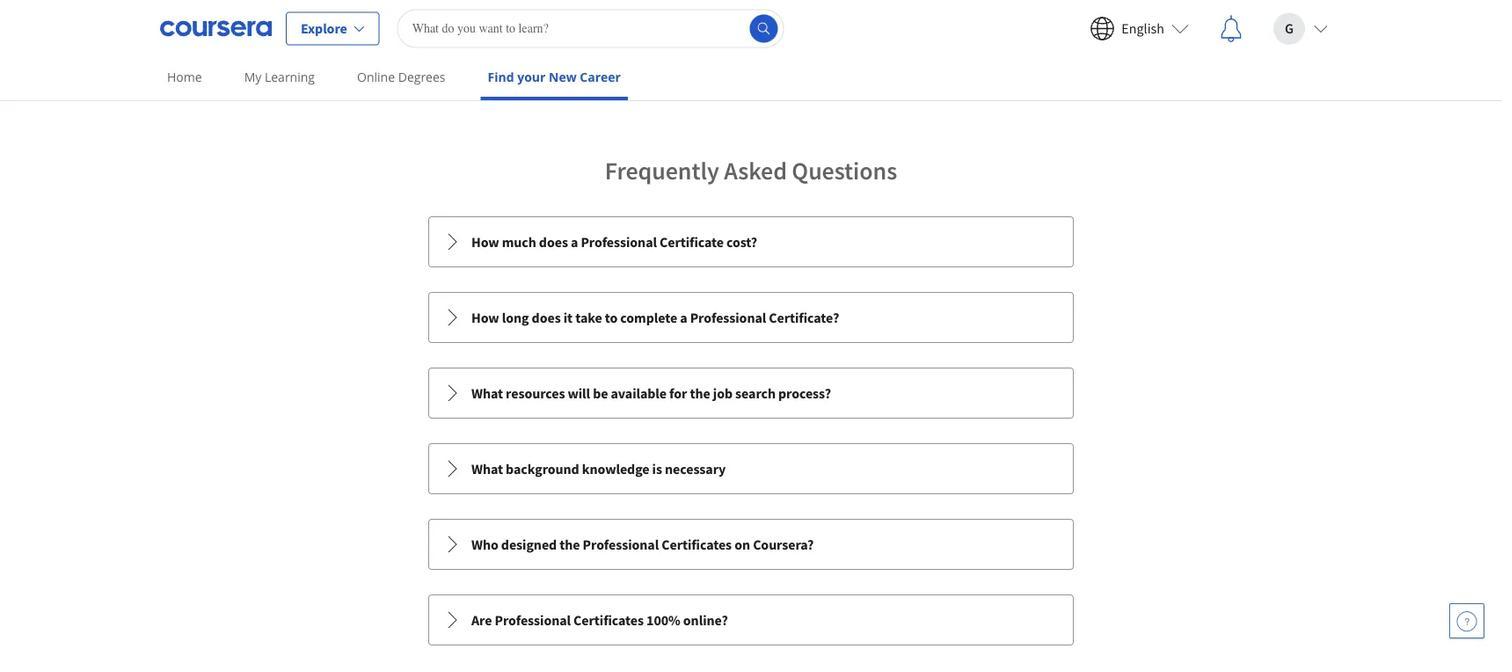 Task type: vqa. For each thing, say whether or not it's contained in the screenshot.
Coursera?
yes



Task type: locate. For each thing, give the bounding box(es) containing it.
explore button
[[286, 12, 380, 45]]

find your new career
[[488, 69, 621, 85]]

0 horizontal spatial a
[[571, 233, 578, 251]]

1 vertical spatial does
[[532, 309, 561, 326]]

long
[[502, 309, 529, 326]]

0 vertical spatial does
[[539, 233, 568, 251]]

home link
[[160, 57, 209, 97]]

0 vertical spatial the
[[690, 384, 711, 402]]

certificates left 'on'
[[662, 536, 732, 553]]

your
[[518, 69, 546, 85]]

does left the it
[[532, 309, 561, 326]]

0 vertical spatial certificates
[[271, 12, 339, 30]]

1 vertical spatial certificates
[[662, 536, 732, 553]]

to
[[605, 309, 618, 326]]

will
[[568, 384, 590, 402]]

how
[[472, 233, 499, 251], [472, 309, 499, 326]]

how left long
[[472, 309, 499, 326]]

what
[[472, 384, 503, 402], [472, 460, 503, 478]]

explore
[[223, 12, 268, 30], [301, 20, 347, 37]]

how left much
[[472, 233, 499, 251]]

designed
[[501, 536, 557, 553]]

frequently
[[605, 155, 719, 186]]

0 vertical spatial a
[[571, 233, 578, 251]]

what left resources on the bottom
[[472, 384, 503, 402]]

0 horizontal spatial certificates
[[271, 12, 339, 30]]

1 vertical spatial a
[[680, 309, 688, 326]]

what left background
[[472, 460, 503, 478]]

the right 'designed'
[[560, 536, 580, 553]]

complete
[[621, 309, 678, 326]]

asked
[[724, 155, 787, 186]]

frequently asked questions
[[605, 155, 898, 186]]

english
[[1122, 20, 1165, 37]]

What do you want to learn? text field
[[397, 9, 785, 48]]

for
[[670, 384, 687, 402]]

1 how from the top
[[472, 233, 499, 251]]

2 how from the top
[[472, 309, 499, 326]]

2 what from the top
[[472, 460, 503, 478]]

0 vertical spatial what
[[472, 384, 503, 402]]

list
[[223, 0, 1279, 3]]

are
[[472, 611, 492, 629]]

certificates up learning
[[271, 12, 339, 30]]

find
[[488, 69, 514, 85]]

None search field
[[397, 9, 785, 48]]

who
[[472, 536, 499, 553]]

100%
[[647, 611, 681, 629]]

0 vertical spatial how
[[472, 233, 499, 251]]

background
[[506, 460, 580, 478]]

explore for explore certificates
[[223, 12, 268, 30]]

professional right are
[[495, 611, 571, 629]]

online degrees
[[357, 69, 446, 85]]

what inside what resources will be available for the job search process? dropdown button
[[472, 384, 503, 402]]

cost?
[[727, 233, 758, 251]]

career
[[580, 69, 621, 85]]

a right much
[[571, 233, 578, 251]]

1 vertical spatial what
[[472, 460, 503, 478]]

explore inside popup button
[[301, 20, 347, 37]]

on
[[735, 536, 751, 553]]

explore for explore
[[301, 20, 347, 37]]

the
[[690, 384, 711, 402], [560, 536, 580, 553]]

2 horizontal spatial certificates
[[662, 536, 732, 553]]

certificates
[[271, 12, 339, 30], [662, 536, 732, 553], [574, 611, 644, 629]]

professional
[[581, 233, 657, 251], [690, 309, 767, 326], [583, 536, 659, 553], [495, 611, 571, 629]]

1 horizontal spatial certificates
[[574, 611, 644, 629]]

english button
[[1076, 0, 1204, 57]]

what for what background knowledge is necessary
[[472, 460, 503, 478]]

explore inside career academy - gateway certificates carousel element
[[223, 12, 268, 30]]

certificate
[[660, 233, 724, 251]]

a right the 'complete' on the top of the page
[[680, 309, 688, 326]]

much
[[502, 233, 537, 251]]

1 what from the top
[[472, 384, 503, 402]]

certificate?
[[769, 309, 840, 326]]

online degrees link
[[350, 57, 453, 97]]

g button
[[1260, 0, 1343, 57]]

does
[[539, 233, 568, 251], [532, 309, 561, 326]]

2 vertical spatial certificates
[[574, 611, 644, 629]]

does for it
[[532, 309, 561, 326]]

explore up my
[[223, 12, 268, 30]]

resources
[[506, 384, 565, 402]]

questions
[[792, 155, 898, 186]]

help center image
[[1457, 611, 1478, 632]]

be
[[593, 384, 608, 402]]

does right much
[[539, 233, 568, 251]]

degrees
[[398, 69, 446, 85]]

0 horizontal spatial the
[[560, 536, 580, 553]]

knowledge
[[582, 460, 650, 478]]

home
[[167, 69, 202, 85]]

how for how long does it take to complete a professional certificate?
[[472, 309, 499, 326]]

learning
[[265, 69, 315, 85]]

find your new career link
[[481, 57, 628, 100]]

0 horizontal spatial explore
[[223, 12, 268, 30]]

explore certificates link
[[223, 0, 1279, 32]]

what inside what background knowledge is necessary dropdown button
[[472, 460, 503, 478]]

search
[[736, 384, 776, 402]]

my learning
[[244, 69, 315, 85]]

1 horizontal spatial a
[[680, 309, 688, 326]]

1 horizontal spatial explore
[[301, 20, 347, 37]]

certificates left 100%
[[574, 611, 644, 629]]

how much does a professional certificate cost? button
[[429, 217, 1073, 267]]

a
[[571, 233, 578, 251], [680, 309, 688, 326]]

the right for
[[690, 384, 711, 402]]

professional left certificate on the top of page
[[581, 233, 657, 251]]

explore up learning
[[301, 20, 347, 37]]

does for a
[[539, 233, 568, 251]]

1 vertical spatial how
[[472, 309, 499, 326]]



Task type: describe. For each thing, give the bounding box(es) containing it.
is
[[653, 460, 663, 478]]

certificates inside are professional certificates 100% online? dropdown button
[[574, 611, 644, 629]]

my learning link
[[237, 57, 322, 97]]

g
[[1286, 20, 1294, 37]]

available
[[611, 384, 667, 402]]

my
[[244, 69, 262, 85]]

what background knowledge is necessary button
[[429, 444, 1073, 494]]

job
[[713, 384, 733, 402]]

online
[[357, 69, 395, 85]]

coursera?
[[753, 536, 814, 553]]

what for what resources will be available for the job search process?
[[472, 384, 503, 402]]

career academy - gateway certificates carousel element
[[223, 0, 1279, 84]]

coursera image
[[160, 15, 272, 43]]

professional up job at the left bottom of page
[[690, 309, 767, 326]]

who designed the professional certificates on coursera? button
[[429, 520, 1073, 569]]

are professional certificates 100% online? button
[[429, 596, 1073, 645]]

new
[[549, 69, 577, 85]]

explore certificates
[[223, 12, 339, 30]]

how long does it take to complete a professional certificate?
[[472, 309, 840, 326]]

what background knowledge is necessary
[[472, 460, 726, 478]]

how long does it take to complete a professional certificate? button
[[429, 293, 1073, 342]]

professional down the "knowledge"
[[583, 536, 659, 553]]

what resources will be available for the job search process? button
[[429, 369, 1073, 418]]

what resources will be available for the job search process?
[[472, 384, 831, 402]]

1 vertical spatial the
[[560, 536, 580, 553]]

process?
[[779, 384, 831, 402]]

how much does a professional certificate cost?
[[472, 233, 758, 251]]

certificates inside who designed the professional certificates on coursera? dropdown button
[[662, 536, 732, 553]]

it
[[564, 309, 573, 326]]

online?
[[684, 611, 728, 629]]

who designed the professional certificates on coursera?
[[472, 536, 814, 553]]

necessary
[[665, 460, 726, 478]]

certificates inside "explore certificates" link
[[271, 12, 339, 30]]

are professional certificates 100% online?
[[472, 611, 728, 629]]

take
[[576, 309, 602, 326]]

how for how much does a professional certificate cost?
[[472, 233, 499, 251]]

1 horizontal spatial the
[[690, 384, 711, 402]]



